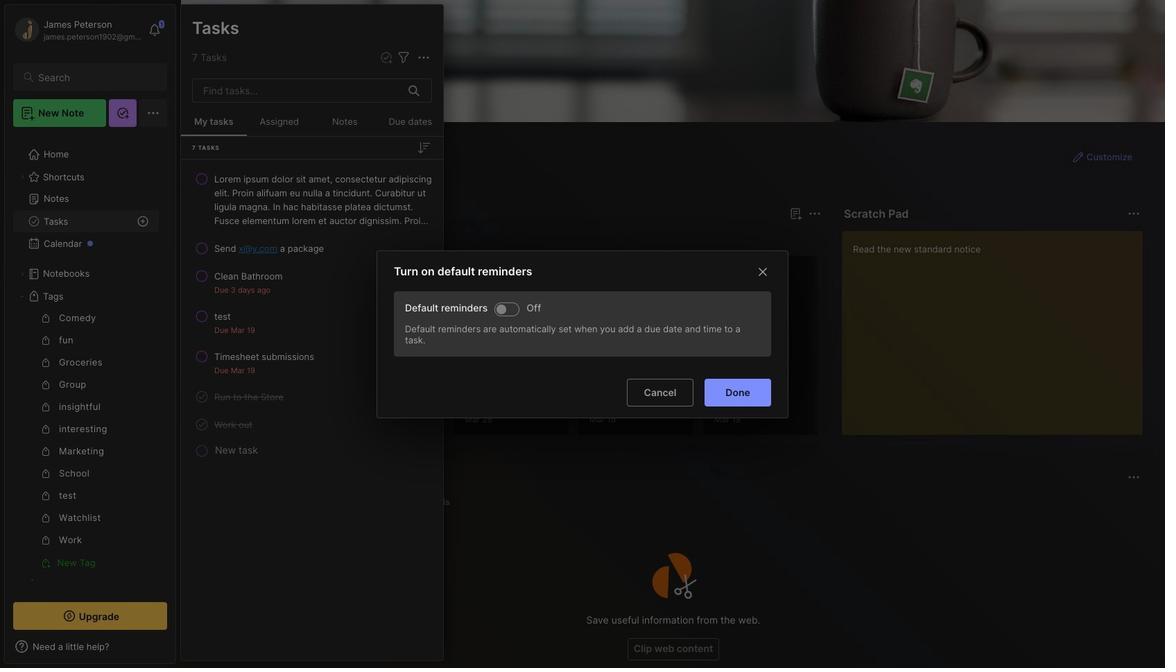 Task type: vqa. For each thing, say whether or not it's contained in the screenshot.
fifth row
yes



Task type: describe. For each thing, give the bounding box(es) containing it.
1 tab list from the top
[[206, 230, 820, 247]]

1 row from the top
[[187, 167, 438, 233]]

6 row from the top
[[187, 384, 438, 409]]

send x@y.com a package 1 cell
[[214, 242, 324, 255]]

tree inside main 'element'
[[5, 135, 176, 627]]

test 3 cell
[[214, 310, 231, 323]]

3 row from the top
[[187, 264, 438, 301]]

lorem ipsum dolor sit amet, consectetur adipiscing elit. proin alifuam eu nulla a tincidunt. curabitur ut ligula magna. in hac habitasse platea dictumst. fusce elementum lorem et auctor dignissim. proin eget mi id urna euismod consectetur. pellentesque porttitor ac urna quis fermentum: 0 cell
[[214, 172, 432, 228]]

2 row from the top
[[187, 236, 438, 261]]

Start writing… text field
[[854, 231, 1143, 424]]

work out 6 cell
[[214, 418, 253, 432]]

run to the store 5 cell
[[214, 390, 284, 404]]

group inside main 'element'
[[13, 307, 159, 574]]



Task type: locate. For each thing, give the bounding box(es) containing it.
expand tags image
[[18, 292, 26, 301]]

0 vertical spatial tab list
[[206, 230, 820, 247]]

2 tab list from the top
[[206, 494, 1139, 511]]

new task image
[[380, 51, 394, 65]]

row group
[[181, 165, 443, 461], [203, 255, 1166, 444]]

1 vertical spatial tab list
[[206, 494, 1139, 511]]

none search field inside main 'element'
[[38, 69, 155, 85]]

4 row from the top
[[187, 304, 438, 341]]

None search field
[[38, 69, 155, 85]]

expand notebooks image
[[18, 270, 26, 278]]

tab list
[[206, 230, 820, 247], [206, 494, 1139, 511]]

timesheet submissions 4 cell
[[214, 350, 314, 364]]

defaultreminders image
[[497, 304, 507, 314]]

Search text field
[[38, 71, 155, 84]]

5 row from the top
[[187, 344, 438, 382]]

group
[[13, 307, 159, 574]]

row
[[187, 167, 438, 233], [187, 236, 438, 261], [187, 264, 438, 301], [187, 304, 438, 341], [187, 344, 438, 382], [187, 384, 438, 409], [187, 412, 438, 437]]

close image
[[755, 263, 772, 280]]

tab
[[206, 230, 247, 247], [252, 230, 309, 247], [206, 494, 259, 511], [418, 494, 457, 511]]

clean bathroom 2 cell
[[214, 269, 283, 283]]

thumbnail image
[[340, 352, 393, 405]]

tree
[[5, 135, 176, 627]]

7 row from the top
[[187, 412, 438, 437]]

main element
[[0, 0, 180, 668]]

Find tasks… text field
[[195, 79, 400, 102]]



